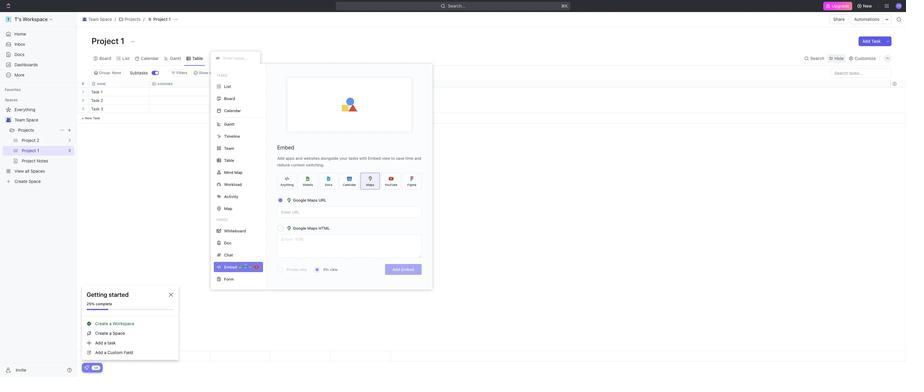 Task type: vqa. For each thing, say whether or not it's contained in the screenshot.
Enter Username TEXT FIELD
no



Task type: describe. For each thing, give the bounding box(es) containing it.
1 vertical spatial project
[[92, 36, 119, 46]]

1 horizontal spatial board
[[224, 96, 235, 101]]

show
[[199, 71, 208, 75]]

new button
[[855, 1, 876, 11]]

hide
[[835, 56, 844, 61]]

favorites
[[5, 88, 21, 92]]

timeline
[[224, 134, 240, 139]]

complete
[[96, 302, 112, 307]]

2 horizontal spatial team
[[224, 146, 234, 151]]

started
[[109, 292, 129, 299]]

1 horizontal spatial team space
[[88, 17, 112, 22]]

dashboards
[[15, 62, 38, 67]]

onboarding checklist button image
[[84, 366, 89, 371]]

sheets
[[303, 183, 313, 187]]

tasks
[[349, 156, 358, 161]]

automations button
[[852, 15, 883, 24]]

add task button
[[859, 37, 885, 46]]

project inside project 1 link
[[153, 17, 168, 22]]

1 horizontal spatial gantt
[[224, 122, 235, 127]]

share button
[[830, 15, 849, 24]]

maps for html
[[307, 226, 318, 231]]

create for create a workspace
[[95, 322, 108, 327]]

0 vertical spatial team space link
[[81, 16, 114, 23]]

0 horizontal spatial map
[[224, 207, 232, 211]]

whiteboard
[[224, 229, 246, 234]]

url
[[319, 198, 326, 203]]

subtasks
[[130, 70, 148, 76]]

form
[[224, 277, 234, 282]]

⌘k
[[561, 3, 568, 8]]

upgrade
[[832, 3, 849, 8]]

1 vertical spatial team space link
[[15, 115, 73, 125]]

customize button
[[847, 54, 878, 63]]

gantt link
[[169, 54, 181, 63]]

doc
[[224, 241, 232, 246]]

#
[[82, 82, 84, 86]]

figma
[[407, 183, 416, 187]]

add a custom field
[[95, 351, 133, 356]]

inbox
[[15, 42, 25, 47]]

1/4
[[94, 367, 98, 370]]

Enter name... field
[[223, 56, 255, 61]]

chat
[[224, 253, 233, 258]]

1 / from the left
[[115, 17, 116, 22]]

team inside the sidebar "navigation"
[[15, 118, 25, 123]]

google maps url
[[293, 198, 326, 203]]

2 and from the left
[[415, 156, 421, 161]]

view for pin view
[[330, 268, 338, 273]]

0 vertical spatial list
[[122, 56, 130, 61]]

0 horizontal spatial project 1
[[92, 36, 126, 46]]

add embed
[[393, 268, 414, 273]]

upgrade link
[[824, 2, 852, 10]]

0 vertical spatial map
[[234, 170, 243, 175]]

team space inside tree
[[15, 118, 38, 123]]

getting
[[87, 292, 107, 299]]

1 vertical spatial list
[[224, 84, 231, 89]]

user group image
[[83, 18, 86, 21]]

view button
[[211, 54, 230, 63]]

Enter URL text field
[[278, 207, 421, 218]]

2 / from the left
[[143, 17, 145, 22]]

view button
[[211, 51, 230, 66]]

calendar link
[[140, 54, 159, 63]]

closed
[[209, 71, 221, 75]]

hide button
[[828, 54, 846, 63]]

invite
[[16, 368, 26, 373]]

projects inside the sidebar "navigation"
[[18, 128, 34, 133]]

row group containing ‎task 1
[[89, 88, 391, 124]]

context
[[291, 163, 305, 168]]

to for ‎task 2
[[214, 99, 218, 103]]

2 horizontal spatial space
[[113, 331, 125, 337]]

private
[[286, 268, 298, 273]]

create a workspace
[[95, 322, 134, 327]]

project 1 link
[[146, 16, 172, 23]]

1 horizontal spatial space
[[100, 17, 112, 22]]

share
[[834, 17, 845, 22]]

press space to select this row. row containing 1
[[77, 88, 89, 96]]

customize
[[855, 56, 876, 61]]

to do for ‎task 2
[[214, 99, 224, 103]]

0 vertical spatial maps
[[366, 183, 374, 187]]

private view
[[286, 268, 307, 273]]

pages
[[217, 218, 228, 222]]

0 vertical spatial projects link
[[117, 16, 142, 23]]

automations
[[855, 17, 880, 22]]

task 3
[[91, 107, 103, 111]]

tasks
[[217, 73, 227, 77]]

‎task 2
[[91, 98, 103, 103]]

0 horizontal spatial gantt
[[170, 56, 181, 61]]

time
[[406, 156, 414, 161]]

reduce
[[277, 163, 290, 168]]

add a task
[[95, 341, 116, 346]]

activity
[[224, 194, 238, 199]]

your
[[340, 156, 348, 161]]

websites
[[304, 156, 320, 161]]

pin view
[[324, 268, 338, 273]]

create a space
[[95, 331, 125, 337]]

do for ‎task 2
[[219, 99, 224, 103]]

3 inside press space to select this row. row
[[101, 107, 103, 111]]

task inside press space to select this row. row
[[91, 107, 100, 111]]

inbox link
[[2, 40, 74, 49]]

workspace
[[113, 322, 134, 327]]

docs link
[[2, 50, 74, 60]]

2 for 1
[[82, 98, 84, 102]]

mind
[[224, 170, 233, 175]]

a for workspace
[[109, 322, 112, 327]]

user group image
[[6, 118, 11, 122]]

favorites button
[[2, 86, 23, 94]]

1 inside press space to select this row. row
[[101, 90, 102, 95]]

add for add embed
[[393, 268, 400, 273]]

0 vertical spatial calendar
[[141, 56, 159, 61]]

switching.
[[306, 163, 324, 168]]

add for add apps and websites alongside your tasks with embed view to save time and reduce context switching.
[[277, 156, 285, 161]]

dashboards link
[[2, 60, 74, 70]]

task
[[108, 341, 116, 346]]

apps
[[286, 156, 295, 161]]

to do cell for ‎task 2
[[210, 96, 270, 105]]

add task
[[863, 39, 881, 44]]

save
[[396, 156, 404, 161]]

search button
[[803, 54, 826, 63]]

press space to select this row. row containing task 3
[[89, 105, 391, 114]]

view
[[218, 56, 228, 61]]



Task type: locate. For each thing, give the bounding box(es) containing it.
1 vertical spatial google
[[293, 226, 306, 231]]

1 vertical spatial docs
[[325, 183, 333, 187]]

add
[[863, 39, 871, 44], [277, 156, 285, 161], [393, 268, 400, 273], [95, 341, 103, 346], [95, 351, 103, 356]]

new for new task
[[85, 116, 92, 120]]

view inside add apps and websites alongside your tasks with embed view to save time and reduce context switching.
[[382, 156, 390, 161]]

2 inside press space to select this row. row
[[101, 98, 103, 103]]

1 vertical spatial calendar
[[224, 108, 241, 113]]

1 to do from the top
[[214, 99, 224, 103]]

home link
[[2, 29, 74, 39]]

1 vertical spatial maps
[[307, 198, 318, 203]]

0 horizontal spatial /
[[115, 17, 116, 22]]

task inside button
[[872, 39, 881, 44]]

1 horizontal spatial projects
[[125, 17, 141, 22]]

1 horizontal spatial docs
[[325, 183, 333, 187]]

cell
[[150, 88, 210, 96], [210, 88, 270, 96], [270, 88, 331, 96], [150, 96, 210, 105], [270, 96, 331, 105], [150, 105, 210, 113], [270, 105, 331, 113]]

html
[[319, 226, 330, 231]]

0 vertical spatial to do cell
[[210, 96, 270, 105]]

0 horizontal spatial project
[[92, 36, 119, 46]]

0 horizontal spatial embed
[[277, 145, 294, 151]]

2 for ‎task
[[101, 98, 103, 103]]

2 up task 3
[[101, 98, 103, 103]]

0 vertical spatial to
[[214, 99, 218, 103]]

view for private view
[[299, 268, 307, 273]]

3
[[101, 107, 103, 111], [82, 107, 84, 111]]

task up customize
[[872, 39, 881, 44]]

0 vertical spatial create
[[95, 322, 108, 327]]

search...
[[448, 3, 465, 8]]

new up automations
[[863, 3, 872, 8]]

new inside grid
[[85, 116, 92, 120]]

space down create a workspace
[[113, 331, 125, 337]]

0 vertical spatial docs
[[15, 52, 24, 57]]

board down "tasks"
[[224, 96, 235, 101]]

0 vertical spatial embed
[[277, 145, 294, 151]]

1 vertical spatial embed
[[368, 156, 381, 161]]

3 down ‎task 2
[[101, 107, 103, 111]]

2 to do cell from the top
[[210, 105, 270, 113]]

press space to select this row. row
[[77, 88, 89, 96], [89, 88, 391, 97], [77, 96, 89, 105], [89, 96, 391, 106], [77, 105, 89, 113], [89, 105, 391, 114], [89, 352, 391, 362]]

to inside add apps and websites alongside your tasks with embed view to save time and reduce context switching.
[[391, 156, 395, 161]]

add apps and websites alongside your tasks with embed view to save time and reduce context switching.
[[277, 156, 421, 168]]

list up subtasks button
[[122, 56, 130, 61]]

a for space
[[109, 331, 112, 337]]

0 horizontal spatial calendar
[[141, 56, 159, 61]]

1 vertical spatial map
[[224, 207, 232, 211]]

1 horizontal spatial team
[[88, 17, 99, 22]]

subtasks button
[[128, 68, 152, 78]]

1 vertical spatial space
[[26, 118, 38, 123]]

1 vertical spatial team
[[15, 118, 25, 123]]

team space right user group image on the left top of page
[[15, 118, 38, 123]]

google for google maps url
[[293, 198, 306, 203]]

1 ‎task from the top
[[91, 90, 100, 95]]

2 left ‎task 2
[[82, 98, 84, 102]]

1 horizontal spatial list
[[224, 84, 231, 89]]

0 horizontal spatial list
[[122, 56, 130, 61]]

1 vertical spatial ‎task
[[91, 98, 100, 103]]

‎task up ‎task 2
[[91, 90, 100, 95]]

view right 'private'
[[299, 268, 307, 273]]

/
[[115, 17, 116, 22], [143, 17, 145, 22]]

2 vertical spatial to
[[391, 156, 395, 161]]

row
[[89, 80, 391, 88]]

add for add task
[[863, 39, 871, 44]]

3 left task 3
[[82, 107, 84, 111]]

docs down inbox
[[15, 52, 24, 57]]

1 vertical spatial to do
[[214, 107, 224, 111]]

maps left url
[[307, 198, 318, 203]]

map right mind
[[234, 170, 243, 175]]

to do cell for task 3
[[210, 105, 270, 113]]

1 horizontal spatial 3
[[101, 107, 103, 111]]

0 horizontal spatial docs
[[15, 52, 24, 57]]

a for custom
[[104, 351, 106, 356]]

mind map
[[224, 170, 243, 175]]

new inside new button
[[863, 3, 872, 8]]

calendar
[[141, 56, 159, 61], [224, 108, 241, 113], [343, 183, 356, 187]]

1 horizontal spatial project
[[153, 17, 168, 22]]

0 horizontal spatial board
[[99, 56, 111, 61]]

a for task
[[104, 341, 106, 346]]

spaces
[[5, 98, 18, 102]]

2 vertical spatial task
[[93, 116, 100, 120]]

to
[[214, 99, 218, 103], [214, 107, 218, 111], [391, 156, 395, 161]]

1 do from the top
[[219, 99, 224, 103]]

create up add a task at the left bottom of page
[[95, 331, 108, 337]]

docs up url
[[325, 183, 333, 187]]

0 vertical spatial task
[[872, 39, 881, 44]]

0 horizontal spatial team space
[[15, 118, 38, 123]]

show closed
[[199, 71, 221, 75]]

board
[[99, 56, 111, 61], [224, 96, 235, 101]]

tree containing team space
[[2, 105, 74, 187]]

close image
[[169, 293, 173, 298]]

space
[[100, 17, 112, 22], [26, 118, 38, 123], [113, 331, 125, 337]]

tree
[[2, 105, 74, 187]]

1 vertical spatial table
[[224, 158, 234, 163]]

1 vertical spatial team space
[[15, 118, 38, 123]]

2 vertical spatial maps
[[307, 226, 318, 231]]

1 horizontal spatial team space link
[[81, 16, 114, 23]]

space inside the sidebar "navigation"
[[26, 118, 38, 123]]

with
[[359, 156, 367, 161]]

and right time
[[415, 156, 421, 161]]

‎task
[[91, 90, 100, 95], [91, 98, 100, 103]]

2 google from the top
[[293, 226, 306, 231]]

add embed button
[[385, 265, 422, 276]]

to for task 3
[[214, 107, 218, 111]]

1 horizontal spatial embed
[[368, 156, 381, 161]]

0 vertical spatial board
[[99, 56, 111, 61]]

1 vertical spatial task
[[91, 107, 100, 111]]

to do
[[214, 99, 224, 103], [214, 107, 224, 111]]

calendar up subtasks button
[[141, 56, 159, 61]]

do for task 3
[[219, 107, 224, 111]]

1 horizontal spatial new
[[863, 3, 872, 8]]

do down "tasks"
[[219, 99, 224, 103]]

1 vertical spatial to
[[214, 107, 218, 111]]

25%
[[87, 302, 95, 307]]

1 and from the left
[[296, 156, 303, 161]]

maps for url
[[307, 198, 318, 203]]

and up 'context'
[[296, 156, 303, 161]]

workload
[[224, 182, 242, 187]]

google
[[293, 198, 306, 203], [293, 226, 306, 231]]

row group
[[77, 88, 89, 124], [89, 88, 391, 124], [891, 88, 906, 124], [891, 352, 906, 362]]

0 vertical spatial projects
[[125, 17, 141, 22]]

2 do from the top
[[219, 107, 224, 111]]

0 vertical spatial do
[[219, 99, 224, 103]]

team space right user group icon
[[88, 17, 112, 22]]

row group containing 1 2 3
[[77, 88, 89, 124]]

1
[[169, 17, 171, 22], [121, 36, 125, 46], [101, 90, 102, 95], [82, 90, 84, 94]]

add inside add apps and websites alongside your tasks with embed view to save time and reduce context switching.
[[277, 156, 285, 161]]

1 to do cell from the top
[[210, 96, 270, 105]]

custom
[[108, 351, 123, 356]]

project 1
[[153, 17, 171, 22], [92, 36, 126, 46]]

1 horizontal spatial and
[[415, 156, 421, 161]]

new
[[863, 3, 872, 8], [85, 116, 92, 120]]

a
[[109, 322, 112, 327], [109, 331, 112, 337], [104, 341, 106, 346], [104, 351, 106, 356]]

alongside
[[321, 156, 339, 161]]

0 horizontal spatial and
[[296, 156, 303, 161]]

1 horizontal spatial map
[[234, 170, 243, 175]]

projects
[[125, 17, 141, 22], [18, 128, 34, 133]]

1 vertical spatial to do cell
[[210, 105, 270, 113]]

1 horizontal spatial table
[[224, 158, 234, 163]]

add for add a task
[[95, 341, 103, 346]]

gantt up the timeline
[[224, 122, 235, 127]]

0 vertical spatial table
[[192, 56, 203, 61]]

a up 'task'
[[109, 331, 112, 337]]

space right user group image on the left top of page
[[26, 118, 38, 123]]

1 inside project 1 link
[[169, 17, 171, 22]]

board left the list link
[[99, 56, 111, 61]]

team down the timeline
[[224, 146, 234, 151]]

‎task for ‎task 2
[[91, 98, 100, 103]]

team right user group image on the left top of page
[[15, 118, 25, 123]]

youtube
[[385, 183, 397, 187]]

map
[[234, 170, 243, 175], [224, 207, 232, 211]]

google left html at left
[[293, 226, 306, 231]]

press space to select this row. row containing 3
[[77, 105, 89, 113]]

2 to do from the top
[[214, 107, 224, 111]]

calendar up the timeline
[[224, 108, 241, 113]]

1 vertical spatial create
[[95, 331, 108, 337]]

task down ‎task 2
[[91, 107, 100, 111]]

anything
[[280, 183, 294, 187]]

tree inside the sidebar "navigation"
[[2, 105, 74, 187]]

new down task 3
[[85, 116, 92, 120]]

0 vertical spatial team space
[[88, 17, 112, 22]]

google down sheets
[[293, 198, 306, 203]]

1 inside 1 2 3
[[82, 90, 84, 94]]

0 vertical spatial gantt
[[170, 56, 181, 61]]

do
[[219, 99, 224, 103], [219, 107, 224, 111]]

a up create a space at the bottom left of the page
[[109, 322, 112, 327]]

onboarding checklist button element
[[84, 366, 89, 371]]

table up mind
[[224, 158, 234, 163]]

0 vertical spatial ‎task
[[91, 90, 100, 95]]

projects link inside tree
[[18, 126, 57, 135]]

show closed button
[[191, 69, 224, 77]]

team space
[[88, 17, 112, 22], [15, 118, 38, 123]]

0 horizontal spatial projects
[[18, 128, 34, 133]]

‎task for ‎task 1
[[91, 90, 100, 95]]

projects link
[[117, 16, 142, 23], [18, 126, 57, 135]]

0 vertical spatial project 1
[[153, 17, 171, 22]]

view right pin
[[330, 268, 338, 273]]

‎task down ‎task 1 on the left of the page
[[91, 98, 100, 103]]

2 inside 1 2 3
[[82, 98, 84, 102]]

2 ‎task from the top
[[91, 98, 100, 103]]

do up the timeline
[[219, 107, 224, 111]]

table
[[192, 56, 203, 61], [224, 158, 234, 163]]

map down activity
[[224, 207, 232, 211]]

docs
[[15, 52, 24, 57], [325, 183, 333, 187]]

to do for task 3
[[214, 107, 224, 111]]

google maps html
[[293, 226, 330, 231]]

list link
[[121, 54, 130, 63]]

‎task 1
[[91, 90, 102, 95]]

task for new task
[[93, 116, 100, 120]]

getting started
[[87, 292, 129, 299]]

space right user group icon
[[100, 17, 112, 22]]

view left save
[[382, 156, 390, 161]]

2 vertical spatial team
[[224, 146, 234, 151]]

Search tasks... text field
[[831, 69, 892, 78]]

1 vertical spatial gantt
[[224, 122, 235, 127]]

0 vertical spatial to do
[[214, 99, 224, 103]]

a left 'task'
[[104, 341, 106, 346]]

gantt left table link on the top left
[[170, 56, 181, 61]]

search
[[811, 56, 825, 61]]

table link
[[191, 54, 203, 63]]

press space to select this row. row containing ‎task 1
[[89, 88, 391, 97]]

1 horizontal spatial view
[[330, 268, 338, 273]]

press space to select this row. row containing 2
[[77, 96, 89, 105]]

embed inside button
[[401, 268, 414, 273]]

2 horizontal spatial calendar
[[343, 183, 356, 187]]

press space to select this row. row containing ‎task 2
[[89, 96, 391, 106]]

google for google maps html
[[293, 226, 306, 231]]

1 horizontal spatial /
[[143, 17, 145, 22]]

grid
[[77, 80, 906, 362]]

pin
[[324, 268, 329, 273]]

maps left html at left
[[307, 226, 318, 231]]

0 horizontal spatial view
[[299, 268, 307, 273]]

0 horizontal spatial 3
[[82, 107, 84, 111]]

2 horizontal spatial embed
[[401, 268, 414, 273]]

2 vertical spatial space
[[113, 331, 125, 337]]

team
[[88, 17, 99, 22], [15, 118, 25, 123], [224, 146, 234, 151]]

1 horizontal spatial projects link
[[117, 16, 142, 23]]

0 horizontal spatial projects link
[[18, 126, 57, 135]]

list
[[122, 56, 130, 61], [224, 84, 231, 89]]

0 horizontal spatial table
[[192, 56, 203, 61]]

create up create a space at the bottom left of the page
[[95, 322, 108, 327]]

1 google from the top
[[293, 198, 306, 203]]

task for add task
[[872, 39, 881, 44]]

gantt
[[170, 56, 181, 61], [224, 122, 235, 127]]

new task
[[85, 116, 100, 120]]

and
[[296, 156, 303, 161], [415, 156, 421, 161]]

2 create from the top
[[95, 331, 108, 337]]

25% complete
[[87, 302, 112, 307]]

task down task 3
[[93, 116, 100, 120]]

maps
[[366, 183, 374, 187], [307, 198, 318, 203], [307, 226, 318, 231]]

2 horizontal spatial view
[[382, 156, 390, 161]]

home
[[15, 31, 26, 37]]

1 horizontal spatial project 1
[[153, 17, 171, 22]]

1 vertical spatial new
[[85, 116, 92, 120]]

0 horizontal spatial new
[[85, 116, 92, 120]]

0 horizontal spatial team
[[15, 118, 25, 123]]

1 vertical spatial do
[[219, 107, 224, 111]]

to do cell
[[210, 96, 270, 105], [210, 105, 270, 113]]

1 vertical spatial projects link
[[18, 126, 57, 135]]

a down add a task at the left bottom of page
[[104, 351, 106, 356]]

team right user group icon
[[88, 17, 99, 22]]

list down "tasks"
[[224, 84, 231, 89]]

table up show
[[192, 56, 203, 61]]

2 vertical spatial calendar
[[343, 183, 356, 187]]

0 vertical spatial google
[[293, 198, 306, 203]]

embed inside add apps and websites alongside your tasks with embed view to save time and reduce context switching.
[[368, 156, 381, 161]]

docs inside the sidebar "navigation"
[[15, 52, 24, 57]]

1 create from the top
[[95, 322, 108, 327]]

0 horizontal spatial space
[[26, 118, 38, 123]]

grid containing ‎task 1
[[77, 80, 906, 362]]

0 horizontal spatial team space link
[[15, 115, 73, 125]]

create for create a space
[[95, 331, 108, 337]]

calendar down add apps and websites alongside your tasks with embed view to save time and reduce context switching.
[[343, 183, 356, 187]]

field
[[124, 351, 133, 356]]

maps left youtube
[[366, 183, 374, 187]]

view
[[382, 156, 390, 161], [299, 268, 307, 273], [330, 268, 338, 273]]

add for add a custom field
[[95, 351, 103, 356]]

0 vertical spatial team
[[88, 17, 99, 22]]

0 vertical spatial project
[[153, 17, 168, 22]]

1 horizontal spatial calendar
[[224, 108, 241, 113]]

new for new
[[863, 3, 872, 8]]

1 vertical spatial project 1
[[92, 36, 126, 46]]

0 vertical spatial space
[[100, 17, 112, 22]]

embed
[[277, 145, 294, 151], [368, 156, 381, 161], [401, 268, 414, 273]]

board link
[[98, 54, 111, 63]]

1 2 3
[[82, 90, 84, 111]]

sidebar navigation
[[0, 12, 77, 378]]

Enter HTML text field
[[278, 235, 421, 258]]

0 vertical spatial new
[[863, 3, 872, 8]]

2 vertical spatial embed
[[401, 268, 414, 273]]



